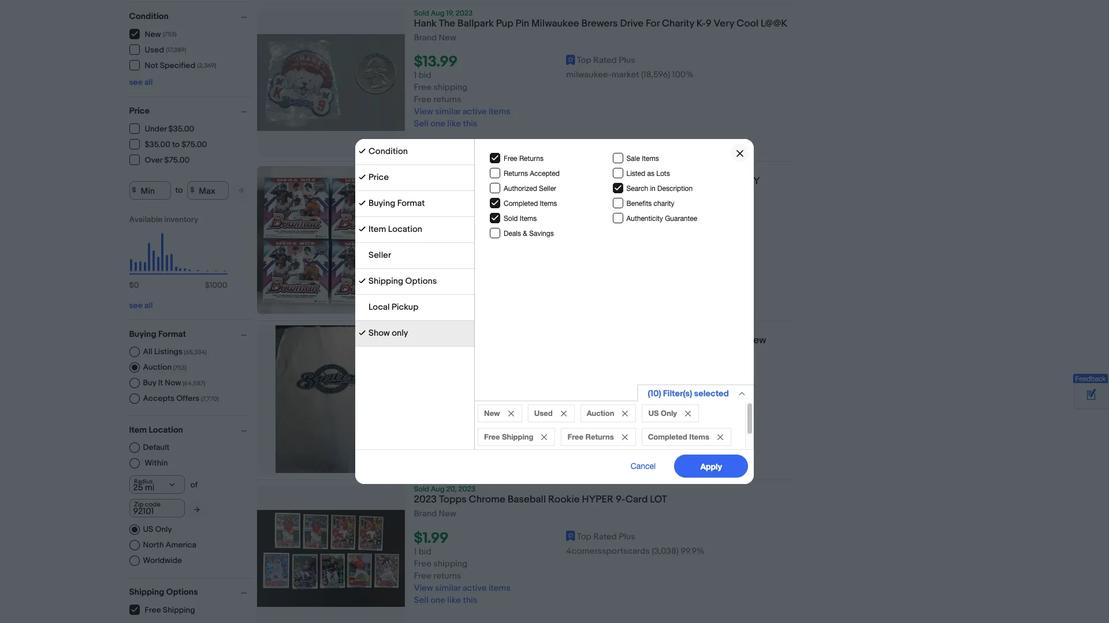 Task type: vqa. For each thing, say whether or not it's contained in the screenshot.


Task type: describe. For each thing, give the bounding box(es) containing it.
remove filter - shipping options - free shipping image
[[542, 435, 547, 441]]

top inside top rated plus milwaukee-market (18,596) 100%
[[577, 384, 591, 395]]

specified
[[160, 61, 195, 70]]

(2,369)
[[197, 62, 216, 69]]

local pickup
[[369, 302, 418, 313]]

(18,596) inside top rated plus milwaukee-market (18,596) 100%
[[641, 399, 670, 410]]

bid inside top rated plus 1 bid
[[419, 240, 431, 251]]

listings
[[154, 347, 183, 357]]

2 vertical spatial returns
[[586, 433, 614, 442]]

see all for price
[[129, 301, 153, 311]]

apply within filter image
[[194, 506, 200, 514]]

3 view similar active items link from the top
[[414, 436, 511, 447]]

drive
[[620, 18, 644, 29]]

this inside free returns view similar active items sell one like this
[[463, 288, 477, 299]]

top inside top rated plus 1 bid
[[577, 225, 591, 236]]

$35.00 to $75.00
[[145, 140, 207, 150]]

100% inside top rated plus milwaukee-market (18,596) 100%
[[672, 399, 694, 410]]

0 vertical spatial returns
[[519, 155, 544, 163]]

sell inside view similar active items sell one like this
[[414, 448, 429, 459]]

feedback
[[1075, 376, 1106, 384]]

buying format for buying format dropdown button
[[129, 329, 186, 340]]

items inside view similar active items sell one like this
[[489, 436, 511, 447]]

bowman
[[512, 176, 551, 187]]

see all button for condition
[[129, 77, 153, 87]]

price for price tab
[[369, 172, 389, 183]]

like inside milwaukee-market (18,596) 100% free shipping free returns view similar active items sell one like this
[[447, 119, 461, 130]]

39"
[[636, 335, 651, 347]]

items inside milwaukee-market (18,596) 100% free shipping free returns view similar active items sell one like this
[[489, 106, 511, 117]]

1 vertical spatial only
[[155, 525, 172, 535]]

see all button for price
[[129, 301, 153, 311]]

1 view similar active items link from the top
[[414, 106, 511, 117]]

2 sell one like this link from the top
[[414, 288, 477, 299]]

(10) filter(s) selected
[[648, 389, 729, 400]]

shipping options tab
[[355, 269, 474, 295]]

like inside 4cornerssportscards (3,038) 99.9% free shipping free returns view similar active items sell one like this
[[447, 595, 461, 606]]

condition for condition dropdown button
[[129, 11, 169, 22]]

1 top from the top
[[577, 55, 591, 66]]

(10)
[[648, 389, 661, 400]]

lot of 4 (four) 2021 bowman baseball trading cards mega boxes factory sealed brand new
[[414, 176, 760, 213]]

1 horizontal spatial completed items
[[648, 433, 709, 442]]

similar inside view similar active items sell one like this
[[435, 436, 461, 447]]

returns inside milwaukee-market (18,596) 100% free shipping free returns view similar active items sell one like this
[[433, 94, 461, 105]]

north america
[[143, 540, 196, 550]]

$75.00 inside over $75.00 link
[[164, 155, 190, 165]]

listed as lots
[[627, 170, 670, 178]]

sold for $1.99
[[414, 486, 429, 495]]

buy it now (64,587)
[[143, 378, 205, 388]]

this inside view similar active items sell one like this
[[463, 448, 477, 459]]

item location tab
[[355, 217, 474, 243]]

new (753)
[[145, 29, 177, 39]]

sold items
[[504, 215, 537, 223]]

$79.99
[[414, 223, 459, 241]]

us only inside us only link
[[143, 525, 172, 535]]

one inside view similar active items sell one like this
[[431, 448, 445, 459]]

0 vertical spatial $35.00
[[168, 124, 194, 134]]

returns accepted
[[504, 170, 560, 178]]

filter applied image for show only
[[359, 330, 366, 337]]

all for price
[[144, 301, 153, 311]]

(753) for new
[[163, 31, 177, 38]]

very
[[714, 18, 734, 29]]

1 vertical spatial to
[[175, 185, 183, 195]]

item for the item location tab
[[369, 224, 386, 235]]

baseball inside sold  aug 20, 2023 2023 topps chrome baseball rookie hyper 9-card lot brand new
[[508, 495, 546, 506]]

(four)
[[456, 176, 488, 187]]

hank the ballpark pup pin milwaukee brewers drive for charity k-9 very cool l@@k link
[[414, 18, 795, 33]]

lot of 4 (four) 2021 bowman baseball trading cards mega boxes factory sealed link
[[414, 176, 795, 203]]

local
[[369, 302, 390, 313]]

1 inside top rated plus 1 bid
[[414, 240, 417, 251]]

aug for $1.99
[[431, 486, 445, 495]]

us only link
[[129, 525, 172, 535]]

free returns view similar active items sell one like this
[[414, 264, 511, 299]]

baseball inside 'sold  aug 19, 2023 milwaukee brewers promo sga blanket big huge 39" x 56" baseball brand new l@@k !'
[[677, 335, 716, 347]]

new inside 'sold  aug 19, 2023 milwaukee brewers promo sga blanket big huge 39" x 56" baseball brand new l@@k !'
[[746, 335, 766, 347]]

available inventory
[[129, 215, 198, 224]]

it
[[158, 378, 163, 388]]

0
[[134, 280, 139, 290]]

(10) filter(s) selected button
[[637, 385, 754, 403]]

search in description
[[627, 185, 693, 193]]

view inside free returns view similar active items sell one like this
[[414, 276, 433, 287]]

1 sell one like this link from the top
[[414, 119, 477, 130]]

items inside free returns view similar active items sell one like this
[[489, 276, 511, 287]]

2023 topps chrome baseball rookie hyper 9-card lot heading
[[414, 495, 667, 506]]

view inside milwaukee-market (18,596) 100% free shipping free returns view similar active items sell one like this
[[414, 106, 433, 117]]

remove filter - condition - used image
[[561, 411, 567, 417]]

factory
[[717, 176, 760, 187]]

filter applied image for price
[[359, 174, 366, 181]]

2023 for $13.99
[[456, 9, 473, 18]]

l@@k inside 'sold  aug 19, 2023 milwaukee brewers promo sga blanket big huge 39" x 56" baseball brand new l@@k !'
[[414, 347, 441, 359]]

show only tab
[[355, 321, 474, 347]]

(64,587)
[[183, 380, 205, 387]]

milwaukee brewers promo sga blanket big huge 39" x 56" baseball brand new l@@k ! link
[[414, 335, 795, 362]]

charity
[[654, 200, 675, 208]]

top rated plus milwaukee-market (18,596) 100%
[[566, 384, 694, 410]]

4 sell one like this link from the top
[[414, 595, 477, 606]]

graph of available inventory between $0 and $1000+ image
[[129, 215, 227, 296]]

returns inside free returns view similar active items sell one like this
[[433, 264, 461, 275]]

market inside milwaukee-market (18,596) 100% free shipping free returns view similar active items sell one like this
[[612, 69, 639, 80]]

filter(s)
[[663, 389, 692, 400]]

l@@k inside sold  aug 19, 2023 hank the ballpark pup pin milwaukee brewers drive for charity k-9 very cool l@@k brand new
[[761, 18, 788, 29]]

see all for condition
[[129, 77, 153, 87]]

1 vertical spatial free shipping
[[145, 606, 195, 616]]

all
[[143, 347, 153, 357]]

sold inside dialog
[[504, 215, 518, 223]]

hank the ballpark pup pin milwaukee brewers drive for charity k-9 very cool l@@k heading
[[414, 18, 788, 29]]

deals
[[504, 230, 521, 238]]

active inside free returns view similar active items sell one like this
[[463, 276, 487, 287]]

4
[[448, 176, 454, 187]]

all for condition
[[144, 77, 153, 87]]

2 view similar active items link from the top
[[414, 276, 511, 287]]

plus inside top rated plus 1 bid
[[619, 225, 635, 236]]

1 bid for $1.99
[[414, 547, 431, 558]]

1 vertical spatial completed
[[648, 433, 687, 442]]

milwaukee inside sold  aug 19, 2023 hank the ballpark pup pin milwaukee brewers drive for charity k-9 very cool l@@k brand new
[[532, 18, 579, 29]]

new inside lot of 4 (four) 2021 bowman baseball trading cards mega boxes factory sealed brand new
[[439, 202, 456, 213]]

to inside $35.00 to $75.00 link
[[172, 140, 180, 150]]

accepts
[[143, 394, 174, 404]]

4 rated from the top
[[593, 532, 617, 543]]

deals & savings
[[504, 230, 554, 238]]

brewers inside sold  aug 19, 2023 hank the ballpark pup pin milwaukee brewers drive for charity k-9 very cool l@@k brand new
[[582, 18, 618, 29]]

1 plus from the top
[[619, 55, 635, 66]]

free inside free returns view similar active items sell one like this
[[414, 264, 432, 275]]

price button
[[129, 105, 252, 116]]

promo
[[503, 335, 532, 347]]

1 vertical spatial returns
[[504, 170, 528, 178]]

auction (753)
[[143, 363, 187, 372]]

filter applied image for buying
[[359, 200, 366, 207]]

ballpark
[[458, 18, 494, 29]]

under $35.00 link
[[129, 123, 195, 134]]

active inside 4cornerssportscards (3,038) 99.9% free shipping free returns view similar active items sell one like this
[[463, 583, 487, 594]]

options for shipping options "tab"
[[405, 276, 437, 287]]

brand inside lot of 4 (four) 2021 bowman baseball trading cards mega boxes factory sealed brand new
[[414, 202, 437, 213]]

similar inside 4cornerssportscards (3,038) 99.9% free shipping free returns view similar active items sell one like this
[[435, 583, 461, 594]]

4cornerssportscards
[[566, 546, 650, 557]]

view inside 4cornerssportscards (3,038) 99.9% free shipping free returns view similar active items sell one like this
[[414, 583, 433, 594]]

$ 0
[[129, 280, 139, 290]]

1 vertical spatial free returns
[[568, 433, 614, 442]]

dialog containing condition
[[0, 0, 1109, 624]]

sale items
[[627, 155, 659, 163]]

charity
[[662, 18, 694, 29]]

0 vertical spatial seller
[[539, 185, 556, 193]]

(18,596) inside milwaukee-market (18,596) 100% free shipping free returns view similar active items sell one like this
[[641, 69, 670, 80]]

now
[[165, 378, 181, 388]]

price tab
[[355, 165, 474, 191]]

options for shipping options dropdown button
[[166, 587, 198, 598]]

9
[[706, 18, 712, 29]]

remove filter - item location - us only image
[[685, 411, 691, 417]]

rated inside top rated plus milwaukee-market (18,596) 100%
[[593, 384, 617, 395]]

sealed
[[414, 188, 449, 199]]

selected
[[694, 389, 729, 400]]

auction for auction
[[587, 409, 614, 418]]

 (65,334) Items text field
[[183, 349, 207, 356]]

market inside top rated plus milwaukee-market (18,596) 100%
[[612, 399, 639, 410]]

milwaukee- inside top rated plus milwaukee-market (18,596) 100%
[[566, 399, 612, 410]]

2023 topps chrome baseball rookie hyper 9-card lot link
[[414, 495, 795, 510]]

card
[[625, 495, 648, 506]]

of
[[433, 176, 446, 187]]

$35.00 to $75.00 link
[[129, 139, 207, 150]]

description
[[657, 185, 693, 193]]

show only
[[369, 328, 408, 339]]

!
[[443, 347, 446, 359]]

(65,334)
[[184, 349, 207, 356]]

lot inside lot of 4 (four) 2021 bowman baseball trading cards mega boxes factory sealed brand new
[[414, 176, 431, 187]]

filter applied image for shipping
[[359, 278, 366, 285]]

2023 left the topps
[[414, 495, 437, 506]]

shipping options button
[[129, 587, 252, 598]]

savings
[[529, 230, 554, 238]]

pup
[[496, 18, 513, 29]]

100% inside milwaukee-market (18,596) 100% free shipping free returns view similar active items sell one like this
[[672, 69, 694, 80]]

item location for item location dropdown button
[[129, 425, 183, 436]]

us only inside dialog
[[648, 409, 677, 418]]

9-
[[616, 495, 625, 506]]

north
[[143, 540, 164, 550]]

0 horizontal spatial completed
[[504, 200, 538, 208]]

$1.99
[[414, 530, 449, 548]]

price for price dropdown button at the top left
[[129, 105, 150, 116]]

as
[[647, 170, 655, 178]]

shipping down remove filter - condition - new icon
[[502, 433, 534, 442]]

buying for buying format tab
[[369, 198, 395, 209]]

 (7,770) Items text field
[[199, 395, 219, 403]]

returns inside 4cornerssportscards (3,038) 99.9% free shipping free returns view similar active items sell one like this
[[433, 571, 461, 582]]

used for used (17,389)
[[145, 45, 164, 55]]

rated inside top rated plus 1 bid
[[593, 225, 617, 236]]

over $75.00 link
[[129, 155, 190, 165]]

accepts offers (7,770)
[[143, 394, 219, 404]]

america
[[166, 540, 196, 550]]

milwaukee- inside milwaukee-market (18,596) 100% free shipping free returns view similar active items sell one like this
[[566, 69, 612, 80]]

for
[[646, 18, 660, 29]]

(3,038)
[[652, 546, 679, 557]]

huge
[[610, 335, 634, 347]]



Task type: locate. For each thing, give the bounding box(es) containing it.
19, inside sold  aug 19, 2023 hank the ballpark pup pin milwaukee brewers drive for charity k-9 very cool l@@k brand new
[[446, 9, 454, 18]]

4 items from the top
[[489, 583, 511, 594]]

2 (18,596) from the top
[[641, 399, 670, 410]]

rated up 4cornerssportscards
[[593, 532, 617, 543]]

items left remove filter - show only - completed items icon
[[689, 433, 709, 442]]

bid for $1.99
[[419, 547, 431, 558]]

item inside tab
[[369, 224, 386, 235]]

3 view from the top
[[414, 436, 433, 447]]

plus down authenticity
[[619, 225, 635, 236]]

items up deals & savings
[[520, 215, 537, 223]]

0 vertical spatial see
[[129, 77, 143, 87]]

filter applied image inside condition tab
[[359, 148, 366, 155]]

show
[[369, 328, 390, 339]]

brewers inside 'sold  aug 19, 2023 milwaukee brewers promo sga blanket big huge 39" x 56" baseball brand new l@@k !'
[[464, 335, 500, 347]]

2 market from the top
[[612, 399, 639, 410]]

1 19, from the top
[[446, 9, 454, 18]]

condition button
[[129, 11, 252, 22]]

1 see all button from the top
[[129, 77, 153, 87]]

filter applied image for condition
[[359, 148, 366, 155]]

returns
[[433, 94, 461, 105], [433, 264, 461, 275], [433, 571, 461, 582]]

blanket
[[557, 335, 591, 347]]

bid
[[419, 70, 431, 81], [419, 240, 431, 251], [419, 547, 431, 558]]

similar up 20,
[[435, 436, 461, 447]]

price up "under"
[[129, 105, 150, 116]]

condition up price tab
[[369, 146, 408, 157]]

used for used
[[534, 409, 553, 418]]

3 this from the top
[[463, 448, 477, 459]]

4 this from the top
[[463, 595, 477, 606]]

baseball inside lot of 4 (four) 2021 bowman baseball trading cards mega boxes factory sealed brand new
[[553, 176, 592, 187]]

4 top from the top
[[577, 532, 591, 543]]

2 top rated plus from the top
[[577, 532, 635, 543]]

format for buying format tab
[[397, 198, 425, 209]]

19, for $13.99
[[446, 9, 454, 18]]

format down price tab
[[397, 198, 425, 209]]

3 filter applied image from the top
[[359, 330, 366, 337]]

1 filter applied image from the top
[[359, 148, 366, 155]]

1 items from the top
[[489, 106, 511, 117]]

1 all from the top
[[144, 77, 153, 87]]

similar down the '$13.99'
[[435, 106, 461, 117]]

1 horizontal spatial only
[[661, 409, 677, 418]]

2023 for $1.99
[[458, 486, 476, 495]]

market down drive
[[612, 69, 639, 80]]

shipping inside "tab"
[[369, 276, 403, 287]]

2 shipping from the top
[[433, 559, 467, 570]]

brand down sealed
[[414, 202, 437, 213]]

format
[[397, 198, 425, 209], [158, 329, 186, 340]]

returns up authorized at the top of the page
[[504, 170, 528, 178]]

free returns up returns accepted
[[504, 155, 544, 163]]

1 one from the top
[[431, 119, 445, 130]]

2 all from the top
[[144, 301, 153, 311]]

$35.00 up $35.00 to $75.00
[[168, 124, 194, 134]]

1 returns from the top
[[433, 94, 461, 105]]

new inside dialog
[[484, 409, 500, 418]]

1 vertical spatial price
[[369, 172, 389, 183]]

auction inside dialog
[[587, 409, 614, 418]]

item location down buying format tab
[[369, 224, 422, 235]]

1 vertical spatial brewers
[[464, 335, 500, 347]]

2 this from the top
[[463, 288, 477, 299]]

returns down $79.99
[[433, 264, 461, 275]]

sell inside 4cornerssportscards (3,038) 99.9% free shipping free returns view similar active items sell one like this
[[414, 595, 429, 606]]

worldwide
[[143, 556, 182, 566]]

2 vertical spatial bid
[[419, 547, 431, 558]]

view inside view similar active items sell one like this
[[414, 436, 433, 447]]

options up pickup
[[405, 276, 437, 287]]

3 aug from the top
[[431, 486, 445, 495]]

sold for top rated plus
[[414, 326, 429, 335]]

1 shipping from the top
[[433, 82, 467, 93]]

1 1 bid from the top
[[414, 70, 431, 81]]

3 items from the top
[[489, 436, 511, 447]]

1 vertical spatial milwaukee
[[414, 335, 462, 347]]

plus up 4cornerssportscards
[[619, 532, 635, 543]]

milwaukee right the pin
[[532, 18, 579, 29]]

top up 4cornerssportscards
[[577, 532, 591, 543]]

3 active from the top
[[463, 436, 487, 447]]

free shipping down shipping options dropdown button
[[145, 606, 195, 616]]

available
[[129, 215, 163, 224]]

0 vertical spatial us only
[[648, 409, 677, 418]]

99.9%
[[681, 546, 704, 557]]

completed items down remove filter - item location - us only icon
[[648, 433, 709, 442]]

used left remove filter - condition - used image
[[534, 409, 553, 418]]

dialog
[[0, 0, 1109, 624]]

0 vertical spatial shipping
[[433, 82, 467, 93]]

filter applied image inside price tab
[[359, 174, 366, 181]]

1 horizontal spatial shipping options
[[369, 276, 437, 287]]

sold up deals
[[504, 215, 518, 223]]

$75.00 inside $35.00 to $75.00 link
[[181, 140, 207, 150]]

1 view from the top
[[414, 106, 433, 117]]

0 vertical spatial completed
[[504, 200, 538, 208]]

tab list containing condition
[[355, 139, 474, 347]]

over
[[145, 155, 162, 165]]

1 for $13.99
[[414, 70, 417, 81]]

0 vertical spatial us
[[648, 409, 659, 418]]

0 horizontal spatial condition
[[129, 11, 169, 22]]

us
[[648, 409, 659, 418], [143, 525, 153, 535]]

2 active from the top
[[463, 276, 487, 287]]

0 vertical spatial l@@k
[[761, 18, 788, 29]]

1 vertical spatial auction
[[587, 409, 614, 418]]

2 like from the top
[[447, 288, 461, 299]]

19, inside 'sold  aug 19, 2023 milwaukee brewers promo sga blanket big huge 39" x 56" baseball brand new l@@k !'
[[446, 326, 454, 335]]

filter applied image inside show only "tab"
[[359, 330, 366, 337]]

1 similar from the top
[[435, 106, 461, 117]]

trading
[[594, 176, 627, 187]]

auction left remove filter - buying format - auction image
[[587, 409, 614, 418]]

under $35.00
[[145, 124, 194, 134]]

auction for auction (753)
[[143, 363, 172, 372]]

brand inside sold  aug 20, 2023 2023 topps chrome baseball rookie hyper 9-card lot brand new
[[414, 509, 437, 520]]

brand inside sold  aug 19, 2023 hank the ballpark pup pin milwaukee brewers drive for charity k-9 very cool l@@k brand new
[[414, 32, 437, 43]]

buying
[[369, 198, 395, 209], [129, 329, 156, 340]]

shipping up free shipping link on the bottom
[[129, 587, 164, 598]]

worldwide link
[[129, 556, 182, 566]]

0 vertical spatial baseball
[[553, 176, 592, 187]]

filter applied image inside the item location tab
[[359, 226, 366, 233]]

hank the ballpark pup pin milwaukee brewers drive for charity k-9 very cool l@@k image
[[257, 34, 405, 131]]

baseball
[[553, 176, 592, 187], [677, 335, 716, 347], [508, 495, 546, 506]]

1 vertical spatial buying format
[[129, 329, 186, 340]]

location
[[388, 224, 422, 235], [149, 425, 183, 436]]

2 see from the top
[[129, 301, 143, 311]]

search
[[627, 185, 648, 193]]

rated down sold  aug 19, 2023 hank the ballpark pup pin milwaukee brewers drive for charity k-9 very cool l@@k brand new
[[593, 55, 617, 66]]

within
[[145, 459, 168, 469]]

brewers left promo
[[464, 335, 500, 347]]

offers
[[176, 394, 199, 404]]

items down authorized seller
[[540, 200, 557, 208]]

bid for $13.99
[[419, 70, 431, 81]]

(753) for auction
[[173, 364, 187, 372]]

location for the item location tab
[[388, 224, 422, 235]]

sold inside 'sold  aug 19, 2023 milwaukee brewers promo sga blanket big huge 39" x 56" baseball brand new l@@k !'
[[414, 326, 429, 335]]

milwaukee brewers promo sga blanket big huge 39" x 56" baseball brand new l@@k ! heading
[[414, 335, 766, 359]]

0 horizontal spatial format
[[158, 329, 186, 340]]

3 sell from the top
[[414, 448, 429, 459]]

1 vertical spatial (18,596)
[[641, 399, 670, 410]]

returns left remove filter - show only - free returns 'icon'
[[586, 433, 614, 442]]

apply button
[[674, 455, 748, 478]]

top down sold  aug 19, 2023 hank the ballpark pup pin milwaukee brewers drive for charity k-9 very cool l@@k brand new
[[577, 55, 591, 66]]

buying format tab
[[355, 191, 474, 217]]

2 19, from the top
[[446, 326, 454, 335]]

1 horizontal spatial seller
[[539, 185, 556, 193]]

2 vertical spatial filter applied image
[[359, 330, 366, 337]]

similar down $1.99
[[435, 583, 461, 594]]

only up north america link
[[155, 525, 172, 535]]

1 like from the top
[[447, 119, 461, 130]]

1 vertical spatial used
[[534, 409, 553, 418]]

1 vertical spatial shipping options
[[129, 587, 198, 598]]

0 vertical spatial $75.00
[[181, 140, 207, 150]]

0 vertical spatial (18,596)
[[641, 69, 670, 80]]

1 horizontal spatial item location
[[369, 224, 422, 235]]

see
[[129, 77, 143, 87], [129, 301, 143, 311]]

1 top rated plus from the top
[[577, 55, 635, 66]]

3 bid from the top
[[419, 547, 431, 558]]

view
[[414, 106, 433, 117], [414, 276, 433, 287], [414, 436, 433, 447], [414, 583, 433, 594]]

lots
[[656, 170, 670, 178]]

this
[[463, 119, 477, 130], [463, 288, 477, 299], [463, 448, 477, 459], [463, 595, 477, 606]]

shipping inside 4cornerssportscards (3,038) 99.9% free shipping free returns view similar active items sell one like this
[[433, 559, 467, 570]]

auction
[[143, 363, 172, 372], [587, 409, 614, 418]]

items inside 4cornerssportscards (3,038) 99.9% free shipping free returns view similar active items sell one like this
[[489, 583, 511, 594]]

(753) up buy it now (64,587)
[[173, 364, 187, 372]]

$ 1000
[[205, 280, 227, 290]]

0 horizontal spatial only
[[155, 525, 172, 535]]

0 vertical spatial all
[[144, 77, 153, 87]]

brand up $1.99
[[414, 509, 437, 520]]

&
[[523, 230, 527, 238]]

0 vertical spatial buying
[[369, 198, 395, 209]]

of
[[190, 480, 198, 490]]

1 vertical spatial 19,
[[446, 326, 454, 335]]

0 horizontal spatial lot
[[414, 176, 431, 187]]

0 vertical spatial format
[[397, 198, 425, 209]]

sell
[[414, 119, 429, 130], [414, 288, 429, 299], [414, 448, 429, 459], [414, 595, 429, 606]]

2 see all button from the top
[[129, 301, 153, 311]]

2023 right the
[[456, 9, 473, 18]]

3 similar from the top
[[435, 436, 461, 447]]

1 see all from the top
[[129, 77, 153, 87]]

shipping
[[369, 276, 403, 287], [502, 433, 534, 442], [129, 587, 164, 598], [163, 606, 195, 616]]

cancel
[[631, 462, 656, 471]]

shipping options inside "tab"
[[369, 276, 437, 287]]

top rated plus up 4cornerssportscards
[[577, 532, 635, 543]]

1 100% from the top
[[672, 69, 694, 80]]

1 horizontal spatial brewers
[[582, 18, 618, 29]]

top rated plus for $13.99
[[577, 55, 635, 66]]

item for item location dropdown button
[[129, 425, 147, 436]]

100% up remove filter - item location - us only icon
[[672, 399, 694, 410]]

options inside "tab"
[[405, 276, 437, 287]]

free shipping down remove filter - condition - new icon
[[484, 433, 534, 442]]

0 horizontal spatial us
[[143, 525, 153, 535]]

2 sell from the top
[[414, 288, 429, 299]]

19, for top rated plus
[[446, 326, 454, 335]]

0 horizontal spatial location
[[149, 425, 183, 436]]

default link
[[129, 443, 169, 453]]

2 milwaukee- from the top
[[566, 399, 612, 410]]

1 vertical spatial $35.00
[[145, 140, 170, 150]]

0 horizontal spatial price
[[129, 105, 150, 116]]

milwaukee brewers promo sga blanket big huge 39" x 56" baseball brand new l@@k ! image
[[275, 326, 386, 474]]

shipping inside milwaukee-market (18,596) 100% free shipping free returns view similar active items sell one like this
[[433, 82, 467, 93]]

1 vertical spatial us
[[143, 525, 153, 535]]

0 horizontal spatial l@@k
[[414, 347, 441, 359]]

item location up default
[[129, 425, 183, 436]]

us up north on the bottom left of page
[[143, 525, 153, 535]]

0 vertical spatial filter applied image
[[359, 200, 366, 207]]

brewers left drive
[[582, 18, 618, 29]]

items
[[489, 106, 511, 117], [489, 276, 511, 287], [489, 436, 511, 447], [489, 583, 511, 594]]

brand inside 'sold  aug 19, 2023 milwaukee brewers promo sga blanket big huge 39" x 56" baseball brand new l@@k !'
[[718, 335, 744, 347]]

 (64,587) Items text field
[[181, 380, 205, 387]]

2 vertical spatial returns
[[433, 571, 461, 582]]

mega
[[659, 176, 685, 187]]

sell inside free returns view similar active items sell one like this
[[414, 288, 429, 299]]

2 similar from the top
[[435, 276, 461, 287]]

2 filter applied image from the top
[[359, 226, 366, 233]]

buying format down price tab
[[369, 198, 425, 209]]

0 horizontal spatial seller
[[369, 250, 391, 261]]

1 aug from the top
[[431, 9, 445, 18]]

0 vertical spatial condition
[[129, 11, 169, 22]]

brewers
[[582, 18, 618, 29], [464, 335, 500, 347]]

top down milwaukee brewers promo sga blanket big huge 39" x 56" baseball brand new l@@k ! heading
[[577, 384, 591, 395]]

plus down drive
[[619, 55, 635, 66]]

4 view from the top
[[414, 583, 433, 594]]

baseball left trading at right
[[553, 176, 592, 187]]

2023 topps chrome baseball rookie hyper 9-card lot image
[[257, 511, 405, 608]]

completed
[[504, 200, 538, 208], [648, 433, 687, 442]]

sold  aug 19, 2023 hank the ballpark pup pin milwaukee brewers drive for charity k-9 very cool l@@k brand new
[[414, 9, 788, 43]]

56"
[[660, 335, 675, 347]]

buying down price tab
[[369, 198, 395, 209]]

0 vertical spatial buying format
[[369, 198, 425, 209]]

2 aug from the top
[[431, 326, 445, 335]]

sale
[[627, 155, 640, 163]]

3 rated from the top
[[593, 384, 617, 395]]

lot right card
[[650, 495, 667, 506]]

seller down accepted
[[539, 185, 556, 193]]

remove filter - show only - completed items image
[[718, 435, 723, 441]]

2023 right 20,
[[458, 486, 476, 495]]

sold  aug 19, 2023 milwaukee brewers promo sga blanket big huge 39" x 56" baseball brand new l@@k !
[[414, 326, 766, 359]]

sold left the
[[414, 9, 429, 18]]

tab list
[[355, 139, 474, 347]]

us only
[[648, 409, 677, 418], [143, 525, 172, 535]]

one inside free returns view similar active items sell one like this
[[431, 288, 445, 299]]

l@@k left !
[[414, 347, 441, 359]]

1 vertical spatial buying
[[129, 329, 156, 340]]

0 vertical spatial milwaukee
[[532, 18, 579, 29]]

1 vertical spatial returns
[[433, 264, 461, 275]]

1000
[[210, 280, 227, 290]]

filter applied image
[[359, 148, 366, 155], [359, 174, 366, 181], [359, 330, 366, 337]]

1 horizontal spatial milwaukee
[[532, 18, 579, 29]]

aug inside sold  aug 19, 2023 hank the ballpark pup pin milwaukee brewers drive for charity k-9 very cool l@@k brand new
[[431, 9, 445, 18]]

3 like from the top
[[447, 448, 461, 459]]

only inside dialog
[[661, 409, 677, 418]]

top rated plus
[[577, 55, 635, 66], [577, 532, 635, 543]]

4 plus from the top
[[619, 532, 635, 543]]

1 vertical spatial options
[[166, 587, 198, 598]]

us only up north on the bottom left of page
[[143, 525, 172, 535]]

1 horizontal spatial free shipping
[[484, 433, 534, 442]]

similar inside milwaukee-market (18,596) 100% free shipping free returns view similar active items sell one like this
[[435, 106, 461, 117]]

auction up it
[[143, 363, 172, 372]]

0 horizontal spatial shipping options
[[129, 587, 198, 598]]

1 rated from the top
[[593, 55, 617, 66]]

1 vertical spatial $75.00
[[164, 155, 190, 165]]

milwaukee-
[[566, 69, 612, 80], [566, 399, 612, 410]]

0 vertical spatial 1 bid
[[414, 70, 431, 81]]

1 horizontal spatial baseball
[[553, 176, 592, 187]]

only left remove filter - item location - us only icon
[[661, 409, 677, 418]]

shipping down shipping options dropdown button
[[163, 606, 195, 616]]

2 plus from the top
[[619, 225, 635, 236]]

2023 down free returns view similar active items sell one like this
[[456, 326, 473, 335]]

3 filter applied image from the top
[[359, 278, 366, 285]]

0 vertical spatial location
[[388, 224, 422, 235]]

1 vertical spatial lot
[[650, 495, 667, 506]]

0 vertical spatial milwaukee-
[[566, 69, 612, 80]]

4 like from the top
[[447, 595, 461, 606]]

1 vertical spatial format
[[158, 329, 186, 340]]

location up default
[[149, 425, 183, 436]]

0 horizontal spatial brewers
[[464, 335, 500, 347]]

filter applied image
[[359, 200, 366, 207], [359, 226, 366, 233], [359, 278, 366, 285]]

1 sell from the top
[[414, 119, 429, 130]]

l@@k right cool
[[761, 18, 788, 29]]

2023 for top rated plus
[[456, 326, 473, 335]]

location for item location dropdown button
[[149, 425, 183, 436]]

3 1 from the top
[[414, 547, 417, 558]]

like inside free returns view similar active items sell one like this
[[447, 288, 461, 299]]

condition inside tab
[[369, 146, 408, 157]]

2 returns from the top
[[433, 264, 461, 275]]

1 vertical spatial 100%
[[672, 399, 694, 410]]

(753) up used (17,389)
[[163, 31, 177, 38]]

buying for buying format dropdown button
[[129, 329, 156, 340]]

items up as
[[642, 155, 659, 163]]

1 vertical spatial (753)
[[173, 364, 187, 372]]

0 vertical spatial see all
[[129, 77, 153, 87]]

top rated plus for $1.99
[[577, 532, 635, 543]]

2023
[[456, 9, 473, 18], [456, 326, 473, 335], [458, 486, 476, 495], [414, 495, 437, 506]]

2 filter applied image from the top
[[359, 174, 366, 181]]

2 see all from the top
[[129, 301, 153, 311]]

2 rated from the top
[[593, 225, 617, 236]]

0 horizontal spatial used
[[145, 45, 164, 55]]

item location for the item location tab
[[369, 224, 422, 235]]

$75.00 down "under $35.00"
[[181, 140, 207, 150]]

milwaukee inside 'sold  aug 19, 2023 milwaukee brewers promo sga blanket big huge 39" x 56" baseball brand new l@@k !'
[[414, 335, 462, 347]]

completed down authorized at the top of the page
[[504, 200, 538, 208]]

lot
[[414, 176, 431, 187], [650, 495, 667, 506]]

new inside sold  aug 19, 2023 hank the ballpark pup pin milwaukee brewers drive for charity k-9 very cool l@@k brand new
[[439, 32, 456, 43]]

k-
[[697, 18, 706, 29]]

2 bid from the top
[[419, 240, 431, 251]]

1 horizontal spatial us
[[648, 409, 659, 418]]

to left maximum value in $ text field
[[175, 185, 183, 195]]

2 1 bid from the top
[[414, 547, 431, 558]]

sold for $13.99
[[414, 9, 429, 18]]

location inside tab
[[388, 224, 422, 235]]

not
[[145, 61, 158, 70]]

north america link
[[129, 540, 196, 551]]

buying format up all
[[129, 329, 186, 340]]

0 vertical spatial 19,
[[446, 9, 454, 18]]

1 vertical spatial top rated plus
[[577, 532, 635, 543]]

baseball left rookie
[[508, 495, 546, 506]]

2023 inside 'sold  aug 19, 2023 milwaukee brewers promo sga blanket big huge 39" x 56" baseball brand new l@@k !'
[[456, 326, 473, 335]]

see all button down '0'
[[129, 301, 153, 311]]

hank
[[414, 18, 437, 29]]

sold inside sold  aug 19, 2023 hank the ballpark pup pin milwaukee brewers drive for charity k-9 very cool l@@k brand new
[[414, 9, 429, 18]]

0 vertical spatial only
[[661, 409, 677, 418]]

0 horizontal spatial us only
[[143, 525, 172, 535]]

19,
[[446, 9, 454, 18], [446, 326, 454, 335]]

1 market from the top
[[612, 69, 639, 80]]

aug inside sold  aug 20, 2023 2023 topps chrome baseball rookie hyper 9-card lot brand new
[[431, 486, 445, 495]]

condition
[[129, 11, 169, 22], [369, 146, 408, 157]]

1 milwaukee- from the top
[[566, 69, 612, 80]]

this inside milwaukee-market (18,596) 100% free shipping free returns view similar active items sell one like this
[[463, 119, 477, 130]]

listed
[[627, 170, 645, 178]]

0 horizontal spatial completed items
[[504, 200, 557, 208]]

all listings (65,334)
[[143, 347, 207, 357]]

completed down remove filter - item location - us only icon
[[648, 433, 687, 442]]

completed items down authorized seller
[[504, 200, 557, 208]]

0 vertical spatial brewers
[[582, 18, 618, 29]]

19, right the hank
[[446, 9, 454, 18]]

lot inside sold  aug 20, 2023 2023 topps chrome baseball rookie hyper 9-card lot brand new
[[650, 495, 667, 506]]

like inside view similar active items sell one like this
[[447, 448, 461, 459]]

free returns left remove filter - show only - free returns 'icon'
[[568, 433, 614, 442]]

new inside sold  aug 20, 2023 2023 topps chrome baseball rookie hyper 9-card lot brand new
[[439, 509, 456, 520]]

1 horizontal spatial format
[[397, 198, 425, 209]]

rated down milwaukee brewers promo sga blanket big huge 39" x 56" baseball brand new l@@k ! "link"
[[593, 384, 617, 395]]

1 this from the top
[[463, 119, 477, 130]]

4 active from the top
[[463, 583, 487, 594]]

4 sell from the top
[[414, 595, 429, 606]]

0 vertical spatial see all button
[[129, 77, 153, 87]]

1 horizontal spatial location
[[388, 224, 422, 235]]

plus up remove filter - buying format - auction image
[[619, 384, 635, 395]]

1 for $1.99
[[414, 547, 417, 558]]

0 vertical spatial returns
[[433, 94, 461, 105]]

1 (18,596) from the top
[[641, 69, 670, 80]]

4 view similar active items link from the top
[[414, 583, 511, 594]]

free shipping link
[[129, 605, 196, 616]]

item down buying format tab
[[369, 224, 386, 235]]

$75.00 down $35.00 to $75.00
[[164, 155, 190, 165]]

sell inside milwaukee-market (18,596) 100% free shipping free returns view similar active items sell one like this
[[414, 119, 429, 130]]

filter applied image inside buying format tab
[[359, 200, 366, 207]]

0 horizontal spatial free returns
[[504, 155, 544, 163]]

new
[[145, 29, 161, 39], [439, 32, 456, 43], [439, 202, 456, 213], [746, 335, 766, 347], [484, 409, 500, 418], [439, 509, 456, 520]]

0 horizontal spatial milwaukee
[[414, 335, 462, 347]]

2 1 from the top
[[414, 240, 417, 251]]

aug left ballpark
[[431, 9, 445, 18]]

Minimum Value in $ text field
[[129, 181, 171, 200]]

pickup
[[392, 302, 418, 313]]

2023 inside sold  aug 19, 2023 hank the ballpark pup pin milwaukee brewers drive for charity k-9 very cool l@@k brand new
[[456, 9, 473, 18]]

market up remove filter - buying format - auction image
[[612, 399, 639, 410]]

shipping options up free shipping link on the bottom
[[129, 587, 198, 598]]

only
[[392, 328, 408, 339]]

2 top from the top
[[577, 225, 591, 236]]

buying format for buying format tab
[[369, 198, 425, 209]]

top rated plus 1 bid
[[414, 225, 635, 251]]

used (17,389)
[[145, 45, 186, 55]]

2021
[[490, 176, 510, 187]]

aug up !
[[431, 326, 445, 335]]

0 vertical spatial to
[[172, 140, 180, 150]]

filter applied image inside shipping options "tab"
[[359, 278, 366, 285]]

1 horizontal spatial auction
[[587, 409, 614, 418]]

1 horizontal spatial options
[[405, 276, 437, 287]]

1 bid from the top
[[419, 70, 431, 81]]

 (753) Items text field
[[172, 364, 187, 372]]

3 one from the top
[[431, 448, 445, 459]]

$35.00
[[168, 124, 194, 134], [145, 140, 170, 150]]

condition tab
[[355, 139, 474, 165]]

(753) inside auction (753)
[[173, 364, 187, 372]]

plus inside top rated plus milwaukee-market (18,596) 100%
[[619, 384, 635, 395]]

item location inside tab
[[369, 224, 422, 235]]

one inside 4cornerssportscards (3,038) 99.9% free shipping free returns view similar active items sell one like this
[[431, 595, 445, 606]]

1 vertical spatial item location
[[129, 425, 183, 436]]

remove filter - buying format - auction image
[[622, 411, 628, 417]]

boxes
[[687, 176, 715, 187]]

under
[[145, 124, 167, 134]]

used inside dialog
[[534, 409, 553, 418]]

seller down the item location tab
[[369, 250, 391, 261]]

2 view from the top
[[414, 276, 433, 287]]

format up all listings (65,334)
[[158, 329, 186, 340]]

top down lot of 4 (four) 2021 bowman baseball trading cards mega boxes factory sealed brand new
[[577, 225, 591, 236]]

returns up returns accepted
[[519, 155, 544, 163]]

0 vertical spatial auction
[[143, 363, 172, 372]]

format for buying format dropdown button
[[158, 329, 186, 340]]

authenticity guarantee
[[627, 215, 697, 223]]

remove filter - show only - free returns image
[[622, 435, 628, 441]]

used
[[145, 45, 164, 55], [534, 409, 553, 418]]

returns down $1.99
[[433, 571, 461, 582]]

milwaukee- down sold  aug 19, 2023 hank the ballpark pup pin milwaukee brewers drive for charity k-9 very cool l@@k brand new
[[566, 69, 612, 80]]

top rated plus down sold  aug 19, 2023 hank the ballpark pup pin milwaukee brewers drive for charity k-9 very cool l@@k brand new
[[577, 55, 635, 66]]

condition up new (753)
[[129, 11, 169, 22]]

shipping down $1.99
[[433, 559, 467, 570]]

active inside milwaukee-market (18,596) 100% free shipping free returns view similar active items sell one like this
[[463, 106, 487, 117]]

seller inside "tab list"
[[369, 250, 391, 261]]

aug for top rated plus
[[431, 326, 445, 335]]

1 see from the top
[[129, 77, 143, 87]]

1 vertical spatial 1 bid
[[414, 547, 431, 558]]

one inside milwaukee-market (18,596) 100% free shipping free returns view similar active items sell one like this
[[431, 119, 445, 130]]

shipping options
[[369, 276, 437, 287], [129, 587, 198, 598]]

similar
[[435, 106, 461, 117], [435, 276, 461, 287], [435, 436, 461, 447], [435, 583, 461, 594]]

condition for condition tab
[[369, 146, 408, 157]]

benefits
[[627, 200, 652, 208]]

aug inside 'sold  aug 19, 2023 milwaukee brewers promo sga blanket big huge 39" x 56" baseball brand new l@@k !'
[[431, 326, 445, 335]]

used up not
[[145, 45, 164, 55]]

1 1 from the top
[[414, 70, 417, 81]]

see for price
[[129, 301, 143, 311]]

0 vertical spatial completed items
[[504, 200, 557, 208]]

similar inside free returns view similar active items sell one like this
[[435, 276, 461, 287]]

1 vertical spatial see all button
[[129, 301, 153, 311]]

Maximum Value in $ text field
[[187, 181, 229, 200]]

us down "(10)"
[[648, 409, 659, 418]]

0 horizontal spatial buying format
[[129, 329, 186, 340]]

pin
[[516, 18, 529, 29]]

shipping up local
[[369, 276, 403, 287]]

1 vertical spatial see
[[129, 301, 143, 311]]

2 one from the top
[[431, 288, 445, 299]]

4 one from the top
[[431, 595, 445, 606]]

this inside 4cornerssportscards (3,038) 99.9% free shipping free returns view similar active items sell one like this
[[463, 595, 477, 606]]

buying format inside tab
[[369, 198, 425, 209]]

see for condition
[[129, 77, 143, 87]]

1 vertical spatial 1
[[414, 240, 417, 251]]

0 horizontal spatial item location
[[129, 425, 183, 436]]

apply
[[700, 462, 722, 472]]

shipping options for shipping options dropdown button
[[129, 587, 198, 598]]

0 vertical spatial free returns
[[504, 155, 544, 163]]

3 plus from the top
[[619, 384, 635, 395]]

lot of 4 (four) 2021 bowman baseball trading cards mega boxes factory sealed heading
[[414, 176, 760, 199]]

sold right only
[[414, 326, 429, 335]]

4cornerssportscards (3,038) 99.9% free shipping free returns view similar active items sell one like this
[[414, 546, 704, 606]]

cards
[[630, 176, 657, 187]]

2 100% from the top
[[672, 399, 694, 410]]

1 vertical spatial aug
[[431, 326, 445, 335]]

shipping down the '$13.99'
[[433, 82, 467, 93]]

shipping options for shipping options "tab"
[[369, 276, 437, 287]]

sold left 20,
[[414, 486, 429, 495]]

1 filter applied image from the top
[[359, 200, 366, 207]]

aug for $13.99
[[431, 9, 445, 18]]

1 active from the top
[[463, 106, 487, 117]]

lot of 4 (four) 2021 bowman baseball trading cards mega boxes factory sealed image
[[257, 166, 405, 314]]

19, right only
[[446, 326, 454, 335]]

(753) inside new (753)
[[163, 31, 177, 38]]

one
[[431, 119, 445, 130], [431, 288, 445, 299], [431, 448, 445, 459], [431, 595, 445, 606]]

0 vertical spatial top rated plus
[[577, 55, 635, 66]]

1 vertical spatial completed items
[[648, 433, 709, 442]]

format inside tab
[[397, 198, 425, 209]]

cancel button
[[618, 455, 669, 478]]

1 horizontal spatial used
[[534, 409, 553, 418]]

remove filter - condition - new image
[[508, 411, 514, 417]]

authorized seller
[[504, 185, 556, 193]]

4 similar from the top
[[435, 583, 461, 594]]

shipping options up pickup
[[369, 276, 437, 287]]

3 top from the top
[[577, 384, 591, 395]]

tab list inside dialog
[[355, 139, 474, 347]]

filter applied image for item
[[359, 226, 366, 233]]

3 returns from the top
[[433, 571, 461, 582]]

None text field
[[129, 499, 185, 518]]

1 bid for $13.99
[[414, 70, 431, 81]]

price inside tab
[[369, 172, 389, 183]]

0 vertical spatial item location
[[369, 224, 422, 235]]

brand down the hank
[[414, 32, 437, 43]]

active inside view similar active items sell one like this
[[463, 436, 487, 447]]

active
[[463, 106, 487, 117], [463, 276, 487, 287], [463, 436, 487, 447], [463, 583, 487, 594]]

2 items from the top
[[489, 276, 511, 287]]

1 vertical spatial filter applied image
[[359, 174, 366, 181]]

over $75.00
[[145, 155, 190, 165]]

1 horizontal spatial us only
[[648, 409, 677, 418]]

3 sell one like this link from the top
[[414, 448, 477, 459]]

location down buying format tab
[[388, 224, 422, 235]]

free shipping inside dialog
[[484, 433, 534, 442]]



